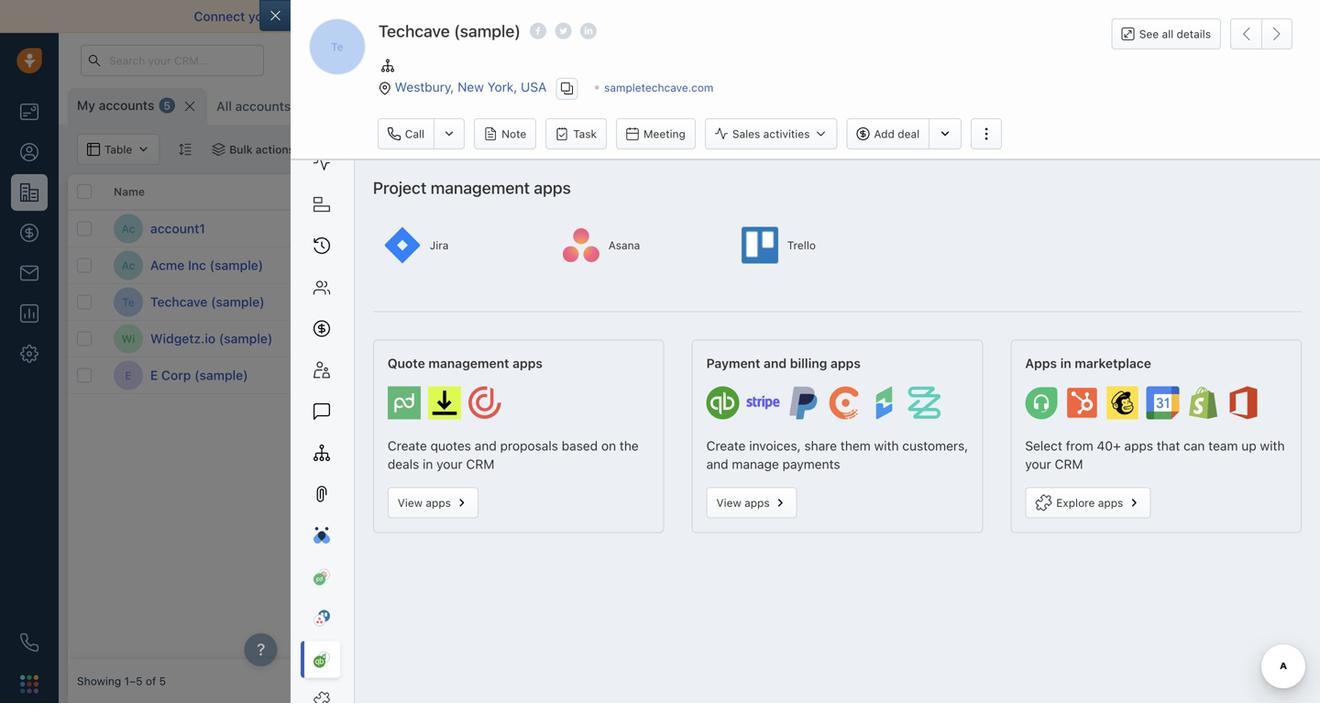Task type: vqa. For each thing, say whether or not it's contained in the screenshot.
Widgetz.io (sample) LINK
yes



Task type: describe. For each thing, give the bounding box(es) containing it.
container_wx8msf4aqz5i3rn1 image inside bulk actions button
[[212, 143, 225, 156]]

john smith for j image
[[787, 369, 845, 382]]

$ for $ 3,200
[[627, 293, 636, 310]]

40+
[[1097, 438, 1121, 453]]

scratch.
[[1109, 9, 1158, 24]]

sampleacme.com link
[[490, 259, 580, 272]]

usa
[[521, 79, 547, 94]]

press space to select this row. row containing + click to add
[[343, 358, 1320, 394]]

1 john smith from the top
[[787, 296, 845, 308]]

apps right billing
[[831, 356, 861, 371]]

0 vertical spatial of
[[620, 9, 632, 24]]

see all details
[[1139, 28, 1211, 40]]

press space to select this row. row containing widgetz.io (sample)
[[68, 321, 343, 358]]

widgetz.io
[[490, 332, 543, 345]]

(sample) down widgetz.io (sample) link
[[194, 368, 248, 383]]

create for manage
[[706, 438, 746, 453]]

team
[[1209, 438, 1238, 453]]

view for deals
[[398, 496, 423, 509]]

apps right website
[[534, 178, 571, 197]]

account1
[[150, 221, 205, 236]]

sales
[[732, 127, 760, 140]]

press space to select this row. row containing $ 3,200
[[343, 284, 1320, 321]]

select
[[1025, 438, 1062, 453]]

create quotes and proposals based on the deals in your crm
[[388, 438, 639, 472]]

management for project
[[431, 178, 530, 197]]

in for due
[[1008, 332, 1017, 345]]

acme
[[150, 258, 185, 273]]

(sample) right inc in the left of the page
[[210, 258, 263, 273]]

widgetz.io (sample) link
[[150, 330, 273, 348]]

Search your CRM... text field
[[81, 45, 264, 76]]

apps
[[1025, 356, 1057, 371]]

payment and billing apps
[[706, 356, 861, 371]]

email
[[636, 9, 668, 24]]

2
[[1020, 332, 1026, 345]]

name row
[[68, 174, 343, 211]]

0 vertical spatial from
[[1077, 9, 1106, 24]]

$ for $ 5,600
[[627, 330, 636, 347]]

all accounts
[[216, 99, 291, 114]]

select from 40+ apps that can team up with your crm
[[1025, 438, 1285, 472]]

press space to select this row. row containing sampleacme.com
[[343, 248, 1320, 284]]

and left enable
[[478, 9, 500, 24]]

you
[[937, 9, 959, 24]]

ac for account1
[[122, 222, 135, 235]]

showing 1–5 of 5
[[77, 675, 166, 688]]

accounts for my
[[99, 98, 154, 113]]

quotes
[[430, 438, 471, 453]]

press space to select this row. row containing acme inc (sample)
[[68, 248, 343, 284]]

+ add task for sampletechcave.com
[[902, 296, 958, 309]]

payments
[[783, 457, 840, 472]]

westbury,
[[395, 79, 454, 94]]

project
[[373, 178, 427, 197]]

linkedin circled image
[[580, 21, 597, 41]]

all
[[216, 99, 232, 114]]

details
[[1177, 28, 1211, 40]]

apps inside select from 40+ apps that can team up with your crm
[[1124, 438, 1153, 453]]

call link
[[378, 118, 434, 149]]

and inside create invoices, share them with customers, and manage payments
[[706, 457, 728, 472]]

bulk actions button
[[200, 134, 306, 165]]

freshworks switcher image
[[20, 675, 39, 693]]

s image
[[353, 287, 382, 317]]

the
[[620, 438, 639, 453]]

in for apps
[[1060, 356, 1072, 371]]

1 smith from the top
[[815, 296, 845, 308]]

start
[[1045, 9, 1074, 24]]

invoices,
[[749, 438, 801, 453]]

add deal button
[[847, 118, 929, 149]]

techcave inside dialog
[[378, 21, 450, 41]]

from inside select from 40+ apps that can team up with your crm
[[1066, 438, 1094, 453]]

enable
[[504, 9, 544, 24]]

acme inc (sample) link
[[150, 256, 263, 275]]

1 vertical spatial 5
[[159, 675, 166, 688]]

based
[[562, 438, 598, 453]]

them
[[841, 438, 871, 453]]

crm for from
[[1055, 457, 1083, 472]]

share
[[804, 438, 837, 453]]

view apps button for manage
[[706, 487, 797, 519]]

smith for j image
[[815, 369, 845, 382]]

apps down quotes
[[426, 496, 451, 509]]

customers,
[[902, 438, 968, 453]]

improve
[[345, 9, 393, 24]]

0 horizontal spatial sampletechcave.com
[[490, 296, 599, 308]]

row group containing $ 3,200
[[343, 211, 1320, 394]]

manage
[[732, 457, 779, 472]]

apps down manage
[[745, 496, 770, 509]]

grid containing $ 3,200
[[68, 172, 1320, 659]]

view apps button for deals
[[388, 487, 479, 519]]

website
[[490, 185, 533, 198]]

note button
[[474, 118, 537, 149]]

meeting button
[[616, 118, 696, 149]]

westbury, new york, usa link
[[395, 79, 547, 94]]

e corp (sample) link
[[150, 366, 248, 385]]

related contacts
[[352, 185, 443, 198]]

te inside button
[[331, 40, 343, 53]]

contacts
[[396, 185, 443, 198]]

close image
[[1293, 12, 1302, 21]]

task
[[573, 127, 597, 140]]

quote management apps
[[388, 356, 543, 371]]

my accounts link
[[77, 96, 154, 115]]

explore apps
[[1056, 496, 1123, 509]]

row group containing account1
[[68, 211, 343, 394]]

⌘
[[544, 100, 554, 113]]

2-
[[547, 9, 561, 24]]

applied
[[375, 143, 414, 156]]

way
[[561, 9, 585, 24]]

view apps for manage
[[717, 496, 770, 509]]

add for sampletechcave.com
[[912, 296, 933, 309]]

add for + click to add
[[912, 369, 933, 382]]

billing
[[790, 356, 827, 371]]

your for apps in marketplace
[[1025, 457, 1051, 472]]

name
[[114, 185, 145, 198]]

add for press space to select this row. 'row' containing $ 5,600
[[1092, 332, 1111, 345]]

call button
[[378, 118, 434, 149]]

apps in marketplace
[[1025, 356, 1151, 371]]

phone element
[[11, 624, 48, 661]]

new
[[458, 79, 484, 94]]

showing
[[77, 675, 121, 688]]

techcave (sample) inside dialog
[[378, 21, 521, 41]]

te button
[[309, 18, 366, 75]]

1 john from the top
[[787, 296, 812, 308]]

activities
[[763, 127, 810, 140]]

see
[[1139, 28, 1159, 40]]

connect
[[194, 9, 245, 24]]

deliverability
[[397, 9, 474, 24]]

ac for acme inc (sample)
[[122, 259, 135, 272]]

press space to select this row. row containing account1
[[68, 211, 343, 248]]

task button
[[546, 118, 607, 149]]

marketplace
[[1075, 356, 1151, 371]]

accounts for all
[[235, 99, 291, 114]]

and inside create quotes and proposals based on the deals in your crm
[[475, 438, 497, 453]]

apps down widgetz.io
[[513, 356, 543, 371]]

(sample) inside dialog
[[454, 21, 521, 41]]

--
[[352, 222, 362, 235]]

explore apps button
[[1025, 487, 1151, 519]]

1 filter applied button
[[306, 134, 426, 165]]

crm for quotes
[[466, 457, 495, 472]]

click for press space to select this row. 'row' containing + click to add
[[1050, 369, 1075, 382]]

+ click to add for press space to select this row. 'row' containing + click to add
[[1040, 369, 1111, 382]]

on
[[601, 438, 616, 453]]

+ add task for + click to add
[[902, 369, 958, 382]]

that
[[1157, 438, 1180, 453]]

have
[[998, 9, 1026, 24]]

+ click to add down widgetz.io
[[490, 369, 561, 382]]

john for j image
[[787, 369, 812, 382]]

phone image
[[20, 634, 39, 652]]

my accounts 5
[[77, 98, 171, 113]]

and left billing
[[764, 356, 787, 371]]

so
[[920, 9, 934, 24]]

0 horizontal spatial of
[[146, 675, 156, 688]]

westbury, new york, usa
[[395, 79, 547, 94]]

explore
[[1056, 496, 1095, 509]]

$ 5,600
[[627, 330, 680, 347]]



Task type: locate. For each thing, give the bounding box(es) containing it.
wi
[[122, 332, 135, 345]]

with inside select from 40+ apps that can team up with your crm
[[1260, 438, 1285, 453]]

0 vertical spatial 5
[[163, 99, 171, 112]]

0 horizontal spatial te
[[122, 296, 135, 308]]

0 vertical spatial ac
[[122, 222, 135, 235]]

2 task from the top
[[936, 369, 958, 382]]

crm inside select from 40+ apps that can team up with your crm
[[1055, 457, 1083, 472]]

row group
[[68, 211, 343, 394], [343, 211, 1320, 394]]

management
[[431, 178, 530, 197], [428, 356, 509, 371]]

mailbox
[[279, 9, 326, 24]]

1 crm from the left
[[466, 457, 495, 472]]

ac left acme
[[122, 259, 135, 272]]

+ add task
[[902, 296, 958, 309], [902, 369, 958, 382]]

1 vertical spatial te
[[122, 296, 135, 308]]

smith up billing
[[815, 332, 845, 345]]

york,
[[487, 79, 517, 94]]

1 horizontal spatial techcave
[[378, 21, 450, 41]]

with right up at right
[[1260, 438, 1285, 453]]

2 horizontal spatial in
[[1060, 356, 1072, 371]]

1 horizontal spatial accounts
[[235, 99, 291, 114]]

$ 3,200
[[627, 293, 680, 310]]

create inside create quotes and proposals based on the deals in your crm
[[388, 438, 427, 453]]

up
[[1242, 438, 1257, 453]]

see all details button
[[1112, 18, 1221, 50]]

john for j icon
[[787, 332, 812, 345]]

0 vertical spatial te
[[331, 40, 343, 53]]

(sample) down techcave (sample) link
[[219, 331, 273, 346]]

1–5
[[124, 675, 143, 688]]

0 vertical spatial in
[[1008, 332, 1017, 345]]

3 smith from the top
[[815, 369, 845, 382]]

1 vertical spatial techcave
[[150, 294, 208, 309]]

1 vertical spatial sampletechcave.com
[[490, 296, 599, 308]]

widgetz.io
[[150, 331, 216, 346]]

payment
[[706, 356, 760, 371]]

1 with from the left
[[874, 438, 899, 453]]

click down days
[[1050, 369, 1075, 382]]

2 vertical spatial john
[[787, 369, 812, 382]]

john
[[787, 296, 812, 308], [787, 332, 812, 345], [787, 369, 812, 382]]

+ click to add up apps in marketplace
[[1040, 332, 1111, 345]]

crm
[[466, 457, 495, 472], [1055, 457, 1083, 472]]

0 horizontal spatial view apps button
[[388, 487, 479, 519]]

with
[[874, 438, 899, 453], [1260, 438, 1285, 453]]

3,200
[[640, 293, 680, 310]]

create inside create invoices, share them with customers, and manage payments
[[706, 438, 746, 453]]

5,600
[[640, 330, 680, 347]]

1 horizontal spatial te
[[331, 40, 343, 53]]

click down widgetz.io link at the left top
[[500, 369, 525, 382]]

3 john smith from the top
[[787, 369, 845, 382]]

e corp (sample)
[[150, 368, 248, 383]]

e for e corp (sample)
[[150, 368, 158, 383]]

bulk actions
[[229, 143, 294, 156]]

bulk
[[229, 143, 253, 156]]

your inside create quotes and proposals based on the deals in your crm
[[437, 457, 463, 472]]

apps inside explore apps button
[[1098, 496, 1123, 509]]

account1 link
[[150, 220, 205, 238]]

0 horizontal spatial create
[[388, 438, 427, 453]]

ac
[[122, 222, 135, 235], [122, 259, 135, 272]]

0 horizontal spatial crm
[[466, 457, 495, 472]]

2 row group from the left
[[343, 211, 1320, 394]]

your for quote management apps
[[437, 457, 463, 472]]

2 ac from the top
[[122, 259, 135, 272]]

2 vertical spatial container_wx8msf4aqz5i3rn1 image
[[769, 369, 782, 382]]

1 horizontal spatial your
[[437, 457, 463, 472]]

of
[[620, 9, 632, 24], [146, 675, 156, 688]]

0 vertical spatial + add task
[[902, 296, 958, 309]]

1 vertical spatial techcave (sample)
[[150, 294, 265, 309]]

te inside press space to select this row. 'row'
[[122, 296, 135, 308]]

5
[[163, 99, 171, 112], [159, 675, 166, 688]]

1 horizontal spatial sampletechcave.com
[[604, 81, 714, 94]]

deals
[[388, 457, 419, 472]]

5 right 1–5
[[159, 675, 166, 688]]

apps left that
[[1124, 438, 1153, 453]]

create
[[388, 438, 427, 453], [706, 438, 746, 453]]

0 vertical spatial add
[[874, 127, 895, 140]]

asana
[[609, 239, 640, 252]]

view apps
[[398, 496, 451, 509], [717, 496, 770, 509]]

techcave (sample) down acme inc (sample) link
[[150, 294, 265, 309]]

view apps down deals on the bottom left of the page
[[398, 496, 451, 509]]

1 view apps from the left
[[398, 496, 451, 509]]

+ click to add for press space to select this row. 'row' containing $ 3,200
[[1040, 296, 1111, 308]]

2 crm from the left
[[1055, 457, 1083, 472]]

container_wx8msf4aqz5i3rn1 image inside the 1 filter applied button
[[318, 143, 331, 156]]

5036153947 link
[[1177, 329, 1244, 349]]

1 task from the top
[[936, 296, 958, 309]]

(sample) up widgetz.io (sample)
[[211, 294, 265, 309]]

actions
[[256, 143, 294, 156]]

your down quotes
[[437, 457, 463, 472]]

view apps button down manage
[[706, 487, 797, 519]]

facebook circled image
[[530, 21, 546, 41]]

crm inside create quotes and proposals based on the deals in your crm
[[466, 457, 495, 472]]

twitter circled image
[[555, 21, 572, 41]]

press space to select this row. row containing $ 5,600
[[343, 321, 1320, 358]]

2 john from the top
[[787, 332, 812, 345]]

view
[[398, 496, 423, 509], [717, 496, 741, 509]]

j image
[[353, 361, 382, 390]]

2 vertical spatial smith
[[815, 369, 845, 382]]

1 vertical spatial management
[[428, 356, 509, 371]]

due
[[985, 332, 1004, 345]]

your left the "mailbox"
[[248, 9, 275, 24]]

e left corp on the bottom left of the page
[[150, 368, 158, 383]]

press space to select this row. row containing e corp (sample)
[[68, 358, 343, 394]]

sales activities
[[732, 127, 810, 140]]

click up days
[[1050, 296, 1075, 308]]

(sample)
[[454, 21, 521, 41], [210, 258, 263, 273], [211, 294, 265, 309], [219, 331, 273, 346], [194, 368, 248, 383]]

5036153947
[[1177, 330, 1244, 343]]

0 horizontal spatial your
[[248, 9, 275, 24]]

2 create from the left
[[706, 438, 746, 453]]

0 vertical spatial techcave (sample)
[[378, 21, 521, 41]]

3 john from the top
[[787, 369, 812, 382]]

j image
[[353, 324, 382, 353]]

techcave up the westbury,
[[378, 21, 450, 41]]

1 vertical spatial from
[[1066, 438, 1094, 453]]

$ left 5,600
[[627, 330, 636, 347]]

connect your mailbox to improve deliverability and enable 2-way sync of email conversations.
[[194, 9, 760, 24]]

click for press space to select this row. 'row' containing $ 3,200
[[1050, 296, 1075, 308]]

add for press space to select this row. 'row' containing $ 3,200
[[1092, 296, 1111, 308]]

e down the wi
[[125, 369, 132, 382]]

in right deals on the bottom left of the page
[[423, 457, 433, 472]]

techcave (sample)
[[378, 21, 521, 41], [150, 294, 265, 309]]

1 horizontal spatial view apps button
[[706, 487, 797, 519]]

days
[[1029, 332, 1054, 345]]

1 vertical spatial smith
[[815, 332, 845, 345]]

1 view apps button from the left
[[388, 487, 479, 519]]

1 ac from the top
[[122, 222, 135, 235]]

management down note button
[[431, 178, 530, 197]]

5 down the search your crm... text box
[[163, 99, 171, 112]]

with inside create invoices, share them with customers, and manage payments
[[874, 438, 899, 453]]

grid
[[68, 172, 1320, 659]]

1 horizontal spatial techcave (sample)
[[378, 21, 521, 41]]

techcave up widgetz.io
[[150, 294, 208, 309]]

1 horizontal spatial view apps
[[717, 496, 770, 509]]

0 vertical spatial task
[[936, 296, 958, 309]]

0 horizontal spatial in
[[423, 457, 433, 472]]

view down deals on the bottom left of the page
[[398, 496, 423, 509]]

conversations.
[[672, 9, 760, 24]]

cell
[[893, 211, 1031, 247], [1031, 211, 1168, 247], [1168, 211, 1306, 247], [1306, 211, 1320, 247], [893, 248, 1031, 283], [1031, 248, 1168, 283], [1168, 248, 1306, 283], [1306, 248, 1320, 283], [1306, 284, 1320, 320], [1306, 321, 1320, 357], [1306, 358, 1320, 393]]

deal
[[898, 127, 920, 140]]

1 + add task from the top
[[902, 296, 958, 309]]

create up deals on the bottom left of the page
[[388, 438, 427, 453]]

create up manage
[[706, 438, 746, 453]]

0 vertical spatial sampletechcave.com
[[604, 81, 714, 94]]

management for quote
[[428, 356, 509, 371]]

sync
[[588, 9, 617, 24]]

o
[[557, 100, 565, 113]]

add deal
[[874, 127, 920, 140]]

from left 40+
[[1066, 438, 1094, 453]]

0 horizontal spatial e
[[125, 369, 132, 382]]

with right them
[[874, 438, 899, 453]]

0 horizontal spatial techcave
[[150, 294, 208, 309]]

press space to select this row. row containing --
[[343, 211, 1320, 248]]

john smith for j icon
[[787, 332, 845, 345]]

techcave (sample) link
[[150, 293, 265, 311]]

accounts right my
[[99, 98, 154, 113]]

press space to select this row. row
[[68, 211, 343, 248], [343, 211, 1320, 248], [68, 248, 343, 284], [343, 248, 1320, 284], [68, 284, 343, 321], [343, 284, 1320, 321], [68, 321, 343, 358], [343, 321, 1320, 358], [68, 358, 343, 394], [343, 358, 1320, 394]]

click up apps
[[1050, 332, 1075, 345]]

crm down quotes
[[466, 457, 495, 472]]

create for deals
[[388, 438, 427, 453]]

+ click to add
[[1040, 296, 1111, 308], [1040, 332, 1111, 345], [490, 369, 561, 382], [1040, 369, 1111, 382]]

john up billing
[[787, 332, 812, 345]]

sampleacme.com
[[490, 259, 580, 272]]

2 + add task from the top
[[902, 369, 958, 382]]

+ click to add up days
[[1040, 296, 1111, 308]]

2 - from the left
[[357, 222, 362, 235]]

click for press space to select this row. 'row' containing $ 5,600
[[1050, 332, 1075, 345]]

+ click to add for press space to select this row. 'row' containing $ 5,600
[[1040, 332, 1111, 345]]

john smith up billing
[[787, 332, 845, 345]]

0 vertical spatial john smith
[[787, 296, 845, 308]]

1 vertical spatial container_wx8msf4aqz5i3rn1 image
[[769, 222, 782, 235]]

smith up share
[[815, 369, 845, 382]]

1 horizontal spatial create
[[706, 438, 746, 453]]

view apps for deals
[[398, 496, 451, 509]]

(sample) left facebook circled image
[[454, 21, 521, 41]]

crm down select
[[1055, 457, 1083, 472]]

1 horizontal spatial crm
[[1055, 457, 1083, 472]]

your inside select from 40+ apps that can team up with your crm
[[1025, 457, 1051, 472]]

0 horizontal spatial view
[[398, 496, 423, 509]]

1 horizontal spatial in
[[1008, 332, 1017, 345]]

filter
[[347, 143, 372, 156]]

john smith up share
[[787, 369, 845, 382]]

1 - from the left
[[352, 222, 357, 235]]

1 row group from the left
[[68, 211, 343, 394]]

of right the sync
[[620, 9, 632, 24]]

create invoices, share them with customers, and manage payments
[[706, 438, 968, 472]]

apps
[[534, 178, 571, 197], [513, 356, 543, 371], [831, 356, 861, 371], [1124, 438, 1153, 453], [426, 496, 451, 509], [745, 496, 770, 509], [1098, 496, 1123, 509]]

techcave (sample) inside press space to select this row. 'row'
[[150, 294, 265, 309]]

0 vertical spatial techcave
[[378, 21, 450, 41]]

techcave (sample) up westbury, new york, usa "link"
[[378, 21, 521, 41]]

0 horizontal spatial techcave (sample)
[[150, 294, 265, 309]]

2 vertical spatial john smith
[[787, 369, 845, 382]]

0 vertical spatial $
[[627, 293, 636, 310]]

accounts
[[99, 98, 154, 113], [235, 99, 291, 114]]

2 with from the left
[[1260, 438, 1285, 453]]

view apps down manage
[[717, 496, 770, 509]]

0 horizontal spatial accounts
[[99, 98, 154, 113]]

1 horizontal spatial view
[[717, 496, 741, 509]]

press space to select this row. row containing techcave (sample)
[[68, 284, 343, 321]]

accounts right all
[[235, 99, 291, 114]]

1 vertical spatial task
[[936, 369, 958, 382]]

1 horizontal spatial e
[[150, 368, 158, 383]]

smith for j icon
[[815, 332, 845, 345]]

dialog containing techcave (sample)
[[259, 0, 1320, 703]]

1 vertical spatial john
[[787, 332, 812, 345]]

connect your mailbox link
[[194, 9, 329, 24]]

l image
[[353, 251, 382, 280]]

2 view apps from the left
[[717, 496, 770, 509]]

sampletechcave.com up the meeting button
[[604, 81, 714, 94]]

john smith down trello
[[787, 296, 845, 308]]

apps right explore
[[1098, 496, 1123, 509]]

and left manage
[[706, 457, 728, 472]]

from right start
[[1077, 9, 1106, 24]]

add inside "button"
[[874, 127, 895, 140]]

+ click to add down days
[[1040, 369, 1111, 382]]

management down widgetz.io
[[428, 356, 509, 371]]

sampletechcave.com down the sampleacme.com
[[490, 296, 599, 308]]

in left 2
[[1008, 332, 1017, 345]]

sampletechcave.com inside dialog
[[604, 81, 714, 94]]

1 horizontal spatial with
[[1260, 438, 1285, 453]]

0 horizontal spatial with
[[874, 438, 899, 453]]

sales activities button
[[705, 118, 847, 149], [705, 118, 837, 149]]

all accounts button
[[207, 88, 300, 125], [216, 99, 291, 114]]

2 vertical spatial in
[[423, 457, 433, 472]]

2 $ from the top
[[627, 330, 636, 347]]

quote
[[388, 356, 425, 371]]

in inside create quotes and proposals based on the deals in your crm
[[423, 457, 433, 472]]

-
[[352, 222, 357, 235], [357, 222, 362, 235]]

1 horizontal spatial of
[[620, 9, 632, 24]]

in right apps
[[1060, 356, 1072, 371]]

0 vertical spatial john
[[787, 296, 812, 308]]

add
[[874, 127, 895, 140], [912, 296, 933, 309], [912, 369, 933, 382]]

container_wx8msf4aqz5i3rn1 image
[[318, 143, 331, 156], [769, 259, 782, 272], [769, 332, 782, 345], [902, 332, 915, 345]]

sampletechcave.com link
[[604, 81, 714, 94]]

and
[[478, 9, 500, 24], [764, 356, 787, 371], [475, 438, 497, 453], [706, 457, 728, 472]]

of right 1–5
[[146, 675, 156, 688]]

john down trello
[[787, 296, 812, 308]]

1 vertical spatial $
[[627, 330, 636, 347]]

and right quotes
[[475, 438, 497, 453]]

e for e
[[125, 369, 132, 382]]

1 vertical spatial in
[[1060, 356, 1072, 371]]

add for press space to select this row. 'row' containing + click to add
[[1092, 369, 1111, 382]]

⌘ o
[[544, 100, 565, 113]]

view down manage
[[717, 496, 741, 509]]

techcave
[[378, 21, 450, 41], [150, 294, 208, 309]]

2 view apps button from the left
[[706, 487, 797, 519]]

task for sampletechcave.com
[[936, 296, 958, 309]]

2 smith from the top
[[815, 332, 845, 345]]

0 vertical spatial management
[[431, 178, 530, 197]]

0 horizontal spatial view apps
[[398, 496, 451, 509]]

your
[[248, 9, 275, 24], [437, 457, 463, 472], [1025, 457, 1051, 472]]

$ left 3,200
[[627, 293, 636, 310]]

1 vertical spatial add
[[912, 296, 933, 309]]

from
[[1077, 9, 1106, 24], [1066, 438, 1094, 453]]

trello
[[787, 239, 816, 252]]

view apps button
[[388, 487, 479, 519], [706, 487, 797, 519]]

5 inside my accounts 5
[[163, 99, 171, 112]]

2 vertical spatial add
[[912, 369, 933, 382]]

dialog
[[259, 0, 1320, 703]]

view apps button down deals on the bottom left of the page
[[388, 487, 479, 519]]

1 vertical spatial john smith
[[787, 332, 845, 345]]

container_wx8msf4aqz5i3rn1 image
[[212, 143, 225, 156], [769, 222, 782, 235], [769, 369, 782, 382]]

john right payment on the right of the page
[[787, 369, 812, 382]]

acme inc (sample)
[[150, 258, 263, 273]]

my
[[77, 98, 95, 113]]

smith down trello
[[815, 296, 845, 308]]

ac down name
[[122, 222, 135, 235]]

1 create from the left
[[388, 438, 427, 453]]

widgetz.io (sample)
[[150, 331, 273, 346]]

1 vertical spatial ac
[[122, 259, 135, 272]]

smith
[[815, 296, 845, 308], [815, 332, 845, 345], [815, 369, 845, 382]]

0 vertical spatial container_wx8msf4aqz5i3rn1 image
[[212, 143, 225, 156]]

1 vertical spatial + add task
[[902, 369, 958, 382]]

click
[[1050, 296, 1075, 308], [1050, 332, 1075, 345], [500, 369, 525, 382], [1050, 369, 1075, 382]]

1 $ from the top
[[627, 293, 636, 310]]

0 vertical spatial smith
[[815, 296, 845, 308]]

1 view from the left
[[398, 496, 423, 509]]

2 john smith from the top
[[787, 332, 845, 345]]

view for manage
[[717, 496, 741, 509]]

1 vertical spatial of
[[146, 675, 156, 688]]

corp
[[161, 368, 191, 383]]

2 horizontal spatial your
[[1025, 457, 1051, 472]]

2 view from the left
[[717, 496, 741, 509]]

task for + click to add
[[936, 369, 958, 382]]

your down select
[[1025, 457, 1051, 472]]



